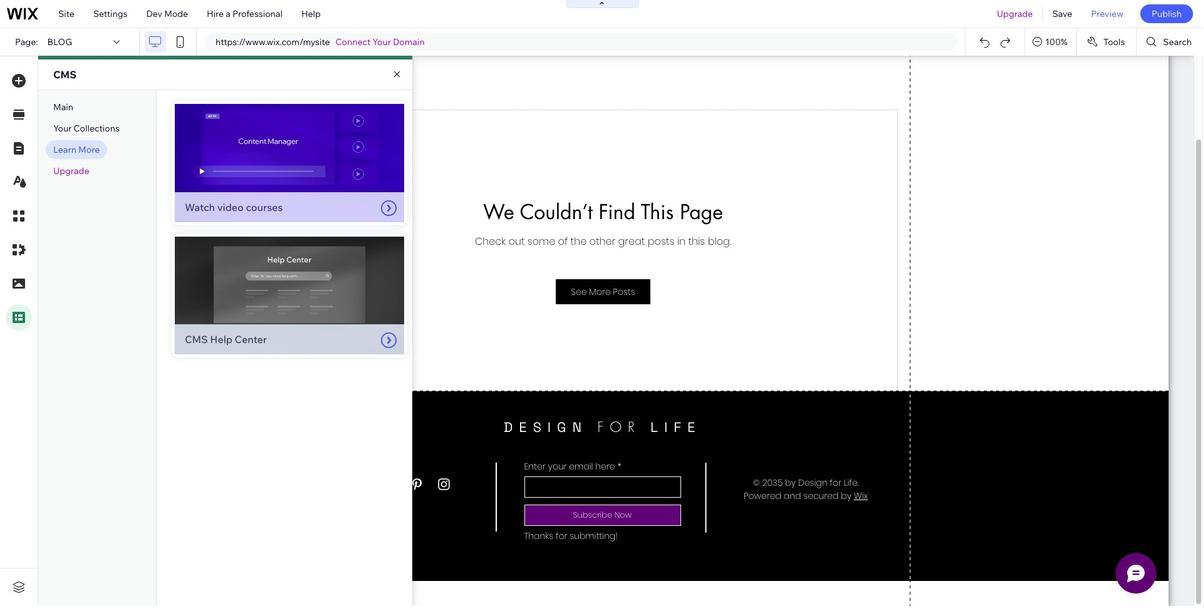Task type: locate. For each thing, give the bounding box(es) containing it.
cms inside cms help center link
[[185, 334, 208, 346]]

upgrade
[[997, 8, 1033, 19], [53, 165, 89, 177]]

cms
[[53, 68, 76, 81], [185, 334, 208, 346]]

0 horizontal spatial cms
[[53, 68, 76, 81]]

site
[[58, 8, 74, 19]]

0 horizontal spatial upgrade
[[53, 165, 89, 177]]

learn more
[[53, 144, 100, 155]]

0 vertical spatial your
[[373, 36, 391, 48]]

blog
[[47, 36, 72, 48]]

your left domain
[[373, 36, 391, 48]]

more
[[78, 144, 100, 155]]

center
[[235, 334, 267, 346]]

video
[[217, 201, 244, 214]]

watch video courses
[[185, 201, 283, 214]]

publish
[[1152, 8, 1182, 19]]

your
[[373, 36, 391, 48], [53, 123, 72, 134]]

dev
[[146, 8, 162, 19]]

your down main
[[53, 123, 72, 134]]

1 vertical spatial cms
[[185, 334, 208, 346]]

a
[[226, 8, 231, 19]]

mode
[[164, 8, 188, 19]]

help left center
[[210, 334, 232, 346]]

0 horizontal spatial your
[[53, 123, 72, 134]]

upgrade down learn more
[[53, 165, 89, 177]]

0 vertical spatial cms
[[53, 68, 76, 81]]

cms up main
[[53, 68, 76, 81]]

search button
[[1137, 28, 1203, 56]]

1 horizontal spatial your
[[373, 36, 391, 48]]

save button
[[1043, 0, 1082, 28]]

0 vertical spatial upgrade
[[997, 8, 1033, 19]]

hire a professional
[[207, 8, 283, 19]]

hire
[[207, 8, 224, 19]]

cms for cms help center
[[185, 334, 208, 346]]

help
[[301, 8, 321, 19], [210, 334, 232, 346]]

cms left center
[[185, 334, 208, 346]]

help up https://www.wix.com/mysite connect your domain
[[301, 8, 321, 19]]

https://www.wix.com/mysite
[[216, 36, 330, 48]]

1 horizontal spatial upgrade
[[997, 8, 1033, 19]]

1 horizontal spatial cms
[[185, 334, 208, 346]]

1 horizontal spatial help
[[301, 8, 321, 19]]

dev mode
[[146, 8, 188, 19]]

0 horizontal spatial help
[[210, 334, 232, 346]]

upgrade up 100% "button" at the right top of the page
[[997, 8, 1033, 19]]

courses
[[246, 201, 283, 214]]

1 vertical spatial upgrade
[[53, 165, 89, 177]]



Task type: vqa. For each thing, say whether or not it's contained in the screenshot.
Save 'button'
yes



Task type: describe. For each thing, give the bounding box(es) containing it.
tools button
[[1077, 28, 1136, 56]]

100% button
[[1025, 28, 1077, 56]]

your collections
[[53, 123, 120, 134]]

save
[[1052, 8, 1072, 19]]

watch video courses link
[[172, 101, 407, 225]]

connect
[[336, 36, 371, 48]]

100%
[[1045, 36, 1068, 48]]

1 vertical spatial help
[[210, 334, 232, 346]]

domain
[[393, 36, 425, 48]]

watch
[[185, 201, 215, 214]]

tools
[[1104, 36, 1125, 48]]

preview
[[1091, 8, 1124, 19]]

cms help center
[[185, 334, 267, 346]]

publish button
[[1141, 4, 1193, 23]]

1 vertical spatial your
[[53, 123, 72, 134]]

professional
[[233, 8, 283, 19]]

cms help center link
[[172, 234, 407, 358]]

main
[[53, 102, 73, 113]]

support videos image
[[175, 104, 404, 222]]

settings
[[93, 8, 127, 19]]

cms for cms
[[53, 68, 76, 81]]

collections
[[74, 123, 120, 134]]

learn
[[53, 144, 76, 155]]

0 vertical spatial help
[[301, 8, 321, 19]]

preview button
[[1082, 0, 1133, 28]]

search
[[1163, 36, 1192, 48]]

https://www.wix.com/mysite connect your domain
[[216, 36, 425, 48]]



